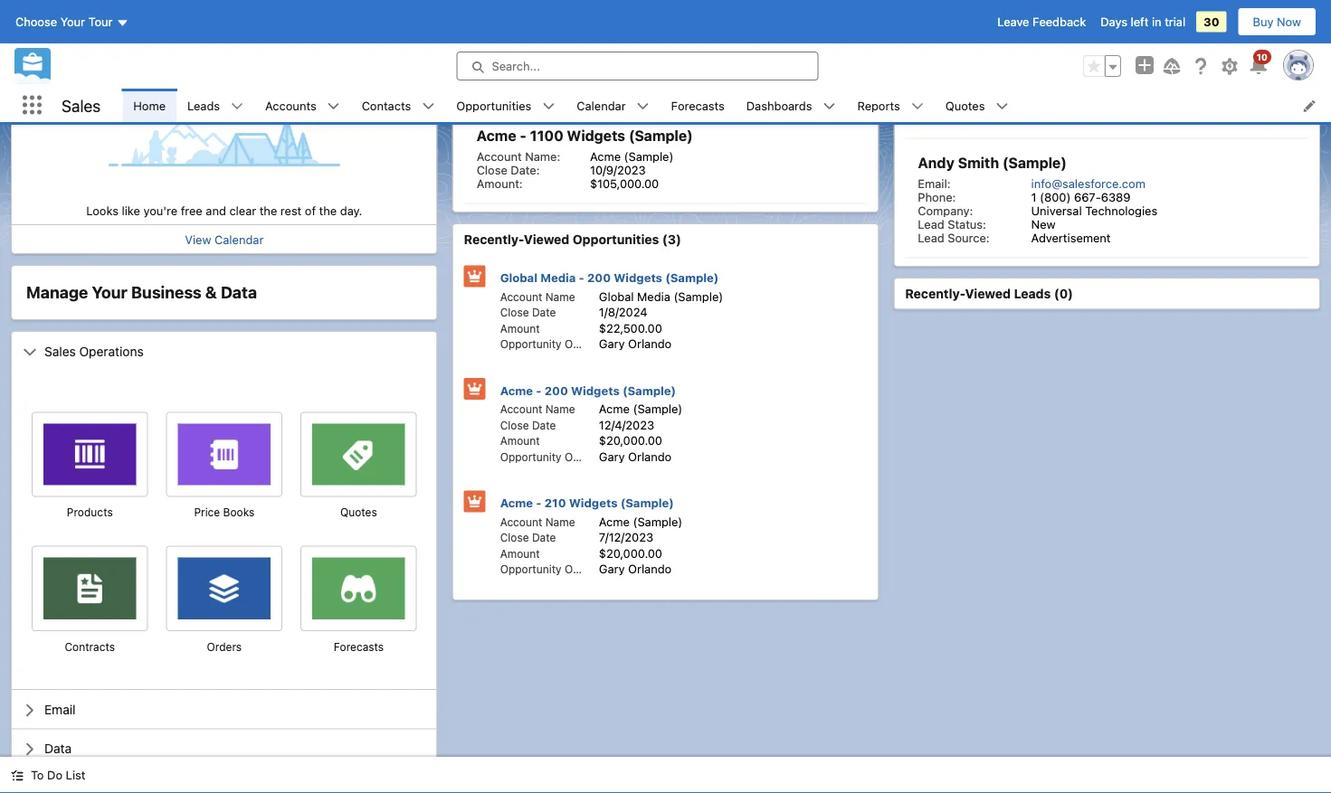 Task type: locate. For each thing, give the bounding box(es) containing it.
orlando
[[628, 338, 672, 351], [628, 450, 672, 464], [628, 563, 672, 577]]

3 account name from the top
[[500, 516, 575, 529]]

opportunity up 'acme - 200 widgets (sample)'
[[500, 338, 562, 351]]

1 vertical spatial close date
[[500, 419, 556, 432]]

account down acme - 210 widgets (sample)
[[500, 516, 542, 529]]

you're
[[143, 204, 178, 218]]

1 vertical spatial quotes
[[340, 507, 377, 520]]

data inside dropdown button
[[44, 742, 72, 757]]

2 email: from the top
[[918, 177, 951, 191]]

- for 1,200
[[520, 35, 527, 52]]

opportunity up the 210
[[500, 451, 562, 464]]

your
[[60, 15, 85, 29], [92, 283, 128, 303]]

0 vertical spatial $20,000.00
[[599, 434, 662, 448]]

1 vertical spatial recently-
[[905, 287, 965, 302]]

210
[[545, 497, 566, 510]]

media down recently-viewed opportunities (3)
[[540, 272, 576, 285]]

0 vertical spatial date
[[532, 307, 556, 319]]

acme (sample) for acme - 200 widgets (sample)
[[599, 403, 683, 416]]

text default image inside quotes list item
[[996, 100, 1009, 113]]

acme (sample) for acme - 210 widgets (sample)
[[599, 515, 683, 529]]

2 vertical spatial name
[[545, 516, 575, 529]]

1 lead status: from the top
[[918, 98, 986, 112]]

acme - 210 widgets (sample)
[[500, 497, 674, 510]]

name for 200
[[545, 404, 575, 416]]

1 lead source: from the top
[[918, 112, 990, 125]]

quotes up smith
[[946, 99, 985, 112]]

amount for acme - 210 widgets (sample)
[[500, 548, 540, 561]]

viewed left (0)
[[965, 287, 1011, 302]]

orlando down "7/12/2023" at the left of the page
[[628, 563, 672, 577]]

widgets up global media (sample)
[[614, 272, 662, 285]]

standard pricebook2 image
[[200, 424, 249, 480]]

0 vertical spatial email:
[[918, 57, 951, 71]]

7/12/2023
[[599, 531, 653, 545]]

tour
[[88, 15, 113, 29]]

manage your business & data
[[26, 283, 257, 303]]

account name: for 1100
[[477, 150, 560, 163]]

close date: for 1100
[[477, 163, 540, 177]]

gary down 12/4/2023
[[599, 450, 625, 464]]

text default image inside dashboards 'list item'
[[823, 100, 836, 113]]

1 horizontal spatial data
[[221, 283, 257, 303]]

1 up website
[[1031, 71, 1037, 85]]

0 vertical spatial recently-
[[464, 233, 524, 248]]

1 vertical spatial 6389
[[1101, 191, 1131, 204]]

0 horizontal spatial the
[[259, 204, 277, 218]]

2 1 from the top
[[1031, 191, 1037, 204]]

sales
[[62, 96, 101, 115], [44, 344, 76, 359]]

$20,000.00 down 12/4/2023
[[599, 434, 662, 448]]

1 vertical spatial name
[[545, 404, 575, 416]]

left
[[1131, 15, 1149, 29]]

1 vertical spatial calendar
[[215, 233, 264, 247]]

0 horizontal spatial global
[[500, 272, 538, 285]]

opportunities up global media - 200 widgets (sample)
[[573, 233, 659, 248]]

2 vertical spatial orlando
[[628, 563, 672, 577]]

owner up 'acme - 200 widgets (sample)'
[[565, 338, 598, 351]]

widgets up 12/4/2023
[[571, 384, 620, 398]]

2 owner from the top
[[565, 451, 598, 464]]

0 vertical spatial lead status:
[[918, 98, 986, 112]]

account name for 210
[[500, 516, 575, 529]]

forecasts inside button
[[334, 641, 384, 654]]

owner up acme - 210 widgets (sample)
[[565, 451, 598, 464]]

2 orlando from the top
[[628, 450, 672, 464]]

2 lead status: from the top
[[918, 218, 986, 231]]

(sample)
[[635, 35, 699, 52], [1006, 35, 1070, 52], [624, 57, 674, 71], [629, 128, 693, 145], [624, 150, 674, 163], [1003, 155, 1067, 172], [665, 272, 719, 285], [674, 290, 723, 304], [623, 384, 676, 398], [633, 403, 683, 416], [621, 497, 674, 510], [633, 515, 683, 529]]

account down 'acme - 200 widgets (sample)'
[[500, 404, 542, 416]]

0 vertical spatial global
[[500, 272, 538, 285]]

date down 'acme - 200 widgets (sample)'
[[532, 419, 556, 432]]

lead down company: at the right top
[[918, 231, 945, 245]]

account for acme - 200 widgets (sample)
[[500, 404, 542, 416]]

2 info@salesforce.com link from the top
[[1031, 177, 1146, 191]]

owner for 12/4/2023
[[565, 451, 598, 464]]

leads inside list item
[[187, 99, 220, 112]]

1 vertical spatial date
[[532, 419, 556, 432]]

1 vertical spatial date:
[[511, 163, 540, 177]]

sales left operations
[[44, 344, 76, 359]]

1 close date from the top
[[500, 307, 556, 319]]

text default image inside opportunities list item
[[542, 100, 555, 113]]

text default image left email
[[23, 704, 37, 718]]

sales operations
[[44, 344, 144, 359]]

name down global media - 200 widgets (sample)
[[545, 291, 575, 304]]

your inside dropdown button
[[60, 15, 85, 29]]

(800)
[[1040, 71, 1071, 85], [1040, 191, 1071, 204]]

1 amount from the top
[[500, 323, 540, 335]]

quotes button
[[301, 505, 417, 521]]

lead for advertisement
[[918, 231, 945, 245]]

text default image down 11/12/2023
[[637, 100, 649, 113]]

account up amount:
[[477, 150, 522, 163]]

667-
[[1074, 71, 1101, 85], [1074, 191, 1101, 204]]

gary
[[599, 338, 625, 351], [599, 450, 625, 464], [599, 563, 625, 577]]

11/12/2023
[[590, 71, 649, 85]]

(0)
[[1054, 287, 1073, 302]]

opportunity owner gary orlando up 'acme - 200 widgets (sample)'
[[500, 338, 672, 351]]

the right of
[[319, 204, 337, 218]]

owner for 1/8/2024
[[565, 338, 598, 351]]

opportunity owner gary orlando for 12/4/2023
[[500, 450, 672, 464]]

text default image inside email dropdown button
[[23, 704, 37, 718]]

1 horizontal spatial global
[[599, 290, 634, 304]]

price
[[194, 507, 220, 520]]

info@salesforce.com down days
[[1031, 57, 1146, 71]]

- for 210
[[536, 497, 542, 510]]

orlando for 12/4/2023
[[628, 450, 672, 464]]

1 vertical spatial close date:
[[477, 163, 540, 177]]

2 vertical spatial account name
[[500, 516, 575, 529]]

text default image right reports
[[911, 100, 924, 113]]

2 amount from the top
[[500, 435, 540, 448]]

2 6389 from the top
[[1101, 191, 1131, 204]]

viewed up global media - 200 widgets (sample)
[[524, 233, 570, 248]]

0 horizontal spatial viewed
[[524, 233, 570, 248]]

2 (800) from the top
[[1040, 191, 1071, 204]]

contracts
[[65, 641, 115, 654]]

lead right reports
[[918, 98, 945, 112]]

0 horizontal spatial opportunities
[[456, 99, 532, 112]]

leads right home link
[[187, 99, 220, 112]]

1 lead from the top
[[918, 98, 945, 112]]

lead up andy on the right top of the page
[[918, 112, 945, 125]]

0 vertical spatial 1 (800) 667-6389
[[1031, 71, 1131, 85]]

1 account name from the top
[[500, 291, 575, 304]]

0 vertical spatial opportunities
[[456, 99, 532, 112]]

orlando for 1/8/2024
[[628, 338, 672, 351]]

global
[[500, 272, 538, 285], [599, 290, 634, 304]]

$20,000.00 for 12/4/2023
[[599, 434, 662, 448]]

status: up smith
[[948, 98, 986, 112]]

1 opportunity from the top
[[500, 338, 562, 351]]

0 vertical spatial lead source:
[[918, 112, 990, 125]]

0 vertical spatial 6389
[[1101, 71, 1131, 85]]

name: down 1100
[[525, 150, 560, 163]]

date:
[[511, 71, 540, 85], [511, 163, 540, 177]]

200
[[587, 272, 611, 285], [545, 384, 568, 398]]

to
[[31, 769, 44, 782]]

0 vertical spatial name
[[545, 291, 575, 304]]

lead source: down company: at the right top
[[918, 231, 990, 245]]

account name: down the 1,200
[[477, 57, 560, 71]]

opportunity owner gary orlando up acme - 210 widgets (sample)
[[500, 450, 672, 464]]

1 horizontal spatial calendar
[[577, 99, 626, 112]]

acme - 200 widgets (sample)
[[500, 384, 676, 398]]

1 vertical spatial opportunity owner gary orlando
[[500, 450, 672, 464]]

2 lead source: from the top
[[918, 231, 990, 245]]

3 lead from the top
[[918, 218, 945, 231]]

1 horizontal spatial opportunities
[[573, 233, 659, 248]]

1 vertical spatial status:
[[948, 218, 986, 231]]

info@salesforce.com link up universal technologies
[[1031, 177, 1146, 191]]

1 owner from the top
[[565, 338, 598, 351]]

- for 1100
[[520, 128, 527, 145]]

4 lead from the top
[[918, 231, 945, 245]]

667- up the advertisement
[[1074, 191, 1101, 204]]

1 source: from the top
[[948, 112, 990, 125]]

like
[[122, 204, 140, 218]]

date: down 1100
[[511, 163, 540, 177]]

text default image left accounts "link"
[[231, 100, 244, 113]]

in
[[1152, 15, 1162, 29]]

2 vertical spatial amount
[[500, 548, 540, 561]]

0 vertical spatial leads
[[187, 99, 220, 112]]

viewed
[[524, 233, 570, 248], [965, 287, 1011, 302]]

0 vertical spatial info@salesforce.com link
[[1031, 57, 1146, 71]]

close date:
[[477, 71, 540, 85], [477, 163, 540, 177]]

0 vertical spatial info@salesforce.com
[[1031, 57, 1146, 71]]

1 (800) 667-6389 up the advertisement
[[1031, 191, 1131, 204]]

account name for 200
[[500, 404, 575, 416]]

$20,000.00 down "7/12/2023" at the left of the page
[[599, 547, 662, 561]]

1 vertical spatial gary
[[599, 450, 625, 464]]

acme (sample) for acme - 1,200 widgets (sample)
[[590, 57, 674, 71]]

2 opportunity owner gary orlando from the top
[[500, 450, 672, 464]]

media for -
[[540, 272, 576, 285]]

widgets up 11/12/2023
[[573, 35, 632, 52]]

0 vertical spatial calendar
[[577, 99, 626, 112]]

account name: for 1,200
[[477, 57, 560, 71]]

account name down 'acme - 200 widgets (sample)'
[[500, 404, 575, 416]]

info@salesforce.com
[[1031, 57, 1146, 71], [1031, 177, 1146, 191]]

0 vertical spatial gary
[[599, 338, 625, 351]]

2 vertical spatial gary
[[599, 563, 625, 577]]

media for (sample)
[[637, 290, 671, 304]]

manage
[[26, 283, 88, 303]]

1 info@salesforce.com link from the top
[[1031, 57, 1146, 71]]

amount for global media - 200 widgets (sample)
[[500, 323, 540, 335]]

1 vertical spatial name:
[[525, 150, 560, 163]]

email:
[[918, 57, 951, 71], [918, 177, 951, 191]]

name down the 210
[[545, 516, 575, 529]]

amy jordan (sample)
[[918, 35, 1070, 52]]

global up 1/8/2024 in the left of the page
[[599, 290, 634, 304]]

1 name: from the top
[[525, 57, 560, 71]]

$22,500.00
[[599, 322, 662, 335]]

2 the from the left
[[319, 204, 337, 218]]

status:
[[948, 98, 986, 112], [948, 218, 986, 231]]

- for 200
[[536, 384, 542, 398]]

close date: up opportunities list item
[[477, 71, 540, 85]]

0 vertical spatial close date:
[[477, 71, 540, 85]]

-
[[520, 35, 527, 52], [520, 128, 527, 145], [579, 272, 584, 285], [536, 384, 542, 398], [536, 497, 542, 510]]

3 name from the top
[[545, 516, 575, 529]]

source: down company: at the right top
[[948, 231, 990, 245]]

0 vertical spatial account name:
[[477, 57, 560, 71]]

3 opportunity owner gary orlando from the top
[[500, 563, 672, 577]]

today's events
[[23, 48, 117, 62]]

1 vertical spatial opportunity
[[500, 451, 562, 464]]

day.
[[340, 204, 362, 218]]

acme (sample) up $105,000.00
[[590, 150, 674, 163]]

text default image for reports
[[911, 100, 924, 113]]

lead source: for amy
[[918, 112, 990, 125]]

text default image
[[422, 100, 435, 113], [637, 100, 649, 113], [911, 100, 924, 113], [23, 704, 37, 718], [23, 743, 37, 758]]

1 email: from the top
[[918, 57, 951, 71]]

sales inside dropdown button
[[44, 344, 76, 359]]

viewed for leads
[[965, 287, 1011, 302]]

gary down the "$22,500.00"
[[599, 338, 625, 351]]

close date down the 210
[[500, 532, 556, 545]]

close date down recently-viewed opportunities (3)
[[500, 307, 556, 319]]

2 close date: from the top
[[477, 163, 540, 177]]

opportunities link
[[446, 89, 542, 122]]

quotes down standard quote image at the bottom of the page
[[340, 507, 377, 520]]

close date down 'acme - 200 widgets (sample)'
[[500, 419, 556, 432]]

account name: up amount:
[[477, 150, 560, 163]]

name down 'acme - 200 widgets (sample)'
[[545, 404, 575, 416]]

list containing home
[[122, 89, 1331, 122]]

text default image for accounts
[[327, 100, 340, 113]]

andy
[[918, 155, 955, 172]]

1 vertical spatial viewed
[[965, 287, 1011, 302]]

0 vertical spatial quotes
[[946, 99, 985, 112]]

3 owner from the top
[[565, 564, 598, 577]]

2 account name from the top
[[500, 404, 575, 416]]

2 info@salesforce.com from the top
[[1031, 177, 1146, 191]]

1 vertical spatial global
[[599, 290, 634, 304]]

opportunities
[[456, 99, 532, 112], [573, 233, 659, 248]]

orlando down the "$22,500.00"
[[628, 338, 672, 351]]

1 $20,000.00 from the top
[[599, 434, 662, 448]]

1 date: from the top
[[511, 71, 540, 85]]

acme (sample) up "7/12/2023" at the left of the page
[[599, 515, 683, 529]]

acme - 1100 widgets (sample)
[[477, 128, 693, 145]]

account name down the 210
[[500, 516, 575, 529]]

$20,000.00
[[599, 434, 662, 448], [599, 547, 662, 561]]

text default image inside data dropdown button
[[23, 743, 37, 758]]

1 vertical spatial account name
[[500, 404, 575, 416]]

1 vertical spatial lead source:
[[918, 231, 990, 245]]

date for 210
[[532, 532, 556, 545]]

0 vertical spatial orlando
[[628, 338, 672, 351]]

2 name from the top
[[545, 404, 575, 416]]

standard quote image
[[334, 424, 383, 480]]

1 vertical spatial 1
[[1031, 191, 1037, 204]]

text default image left website
[[996, 100, 1009, 113]]

opportunities list item
[[446, 89, 566, 122]]

email: down andy on the right top of the page
[[918, 177, 951, 191]]

2 account name: from the top
[[477, 150, 560, 163]]

opportunity for 210
[[500, 564, 562, 577]]

2 date: from the top
[[511, 163, 540, 177]]

6389 down days
[[1101, 71, 1131, 85]]

opportunity for -
[[500, 338, 562, 351]]

email
[[44, 703, 76, 718]]

3 close date from the top
[[500, 532, 556, 545]]

2 vertical spatial close date
[[500, 532, 556, 545]]

0 vertical spatial your
[[60, 15, 85, 29]]

1 gary from the top
[[599, 338, 625, 351]]

0 vertical spatial (800)
[[1040, 71, 1071, 85]]

1 horizontal spatial recently-
[[905, 287, 965, 302]]

0 horizontal spatial recently-
[[464, 233, 524, 248]]

leads left (0)
[[1014, 287, 1051, 302]]

close date for acme - 200 widgets (sample)
[[500, 419, 556, 432]]

1 vertical spatial source:
[[948, 231, 990, 245]]

name for -
[[545, 291, 575, 304]]

date: for 1100
[[511, 163, 540, 177]]

1 vertical spatial sales
[[44, 344, 76, 359]]

0 vertical spatial 200
[[587, 272, 611, 285]]

lead source:
[[918, 112, 990, 125], [918, 231, 990, 245]]

account for acme - 1100 widgets (sample)
[[477, 150, 522, 163]]

name
[[545, 291, 575, 304], [545, 404, 575, 416], [545, 516, 575, 529]]

2 name: from the top
[[525, 150, 560, 163]]

2 opportunity from the top
[[500, 451, 562, 464]]

1 vertical spatial info@salesforce.com link
[[1031, 177, 1146, 191]]

forecasts link
[[660, 89, 736, 122]]

1 vertical spatial data
[[44, 742, 72, 757]]

3 date from the top
[[532, 532, 556, 545]]

1 opportunity owner gary orlando from the top
[[500, 338, 672, 351]]

text default image up 1100
[[542, 100, 555, 113]]

2 vertical spatial date
[[532, 532, 556, 545]]

1 up new
[[1031, 191, 1037, 204]]

1 horizontal spatial leads
[[1014, 287, 1051, 302]]

text default image inside to do list button
[[11, 770, 24, 782]]

1 horizontal spatial your
[[92, 283, 128, 303]]

1 date from the top
[[532, 307, 556, 319]]

name: down the 1,200
[[525, 57, 560, 71]]

0 horizontal spatial quotes
[[340, 507, 377, 520]]

choose
[[15, 15, 57, 29]]

1 name from the top
[[545, 291, 575, 304]]

1 status: from the top
[[948, 98, 986, 112]]

calendar list item
[[566, 89, 660, 122]]

1 vertical spatial account name:
[[477, 150, 560, 163]]

recently- down amount:
[[464, 233, 524, 248]]

close for acme - 1,200 widgets (sample)
[[477, 71, 508, 85]]

text default image inside "accounts" list item
[[327, 100, 340, 113]]

sales for sales operations
[[44, 344, 76, 359]]

2 source: from the top
[[948, 231, 990, 245]]

1 vertical spatial media
[[637, 290, 671, 304]]

1 vertical spatial orlando
[[628, 450, 672, 464]]

0 vertical spatial media
[[540, 272, 576, 285]]

widgets for 1,200
[[573, 35, 632, 52]]

owner down acme - 210 widgets (sample)
[[565, 564, 598, 577]]

0 vertical spatial viewed
[[524, 233, 570, 248]]

orlando down 12/4/2023
[[628, 450, 672, 464]]

0 horizontal spatial media
[[540, 272, 576, 285]]

date down the 210
[[532, 532, 556, 545]]

account
[[477, 57, 522, 71], [477, 150, 522, 163], [500, 291, 542, 304], [500, 404, 542, 416], [500, 516, 542, 529]]

1 vertical spatial 1 (800) 667-6389
[[1031, 191, 1131, 204]]

0 vertical spatial 1
[[1031, 71, 1037, 85]]

standard contract image
[[65, 559, 114, 614]]

0 horizontal spatial data
[[44, 742, 72, 757]]

2 $20,000.00 from the top
[[599, 547, 662, 561]]

reports link
[[847, 89, 911, 122]]

10 button
[[1248, 50, 1272, 77]]

group
[[1083, 55, 1121, 77]]

2 lead from the top
[[918, 112, 945, 125]]

1 horizontal spatial viewed
[[965, 287, 1011, 302]]

info@salesforce.com up universal technologies
[[1031, 177, 1146, 191]]

the left rest
[[259, 204, 277, 218]]

text default image for leads
[[231, 100, 244, 113]]

status: down phone: at the right of the page
[[948, 218, 986, 231]]

1 vertical spatial (800)
[[1040, 191, 1071, 204]]

forecasts down search... button
[[671, 99, 725, 112]]

widgets down calendar link at the top of the page
[[567, 128, 625, 145]]

data up to do list on the left bottom of the page
[[44, 742, 72, 757]]

0 vertical spatial account name
[[500, 291, 575, 304]]

1 horizontal spatial forecasts
[[671, 99, 725, 112]]

accounts list item
[[254, 89, 351, 122]]

date for -
[[532, 307, 556, 319]]

date down global media - 200 widgets (sample)
[[532, 307, 556, 319]]

recently-
[[464, 233, 524, 248], [905, 287, 965, 302]]

date: up opportunities list item
[[511, 71, 540, 85]]

1 horizontal spatial media
[[637, 290, 671, 304]]

source: up smith
[[948, 112, 990, 125]]

1 vertical spatial amount
[[500, 435, 540, 448]]

opportunity owner gary orlando
[[500, 338, 672, 351], [500, 450, 672, 464], [500, 563, 672, 577]]

0 vertical spatial close date
[[500, 307, 556, 319]]

1 vertical spatial 667-
[[1074, 191, 1101, 204]]

name for 210
[[545, 516, 575, 529]]

text default image inside calendar list item
[[637, 100, 649, 113]]

1 info@salesforce.com from the top
[[1031, 57, 1146, 71]]

667- up website
[[1074, 71, 1101, 85]]

1 close date: from the top
[[477, 71, 540, 85]]

info@salesforce.com link for amy jordan (sample)
[[1031, 57, 1146, 71]]

3 orlando from the top
[[628, 563, 672, 577]]

email: down "amy" at the top right of the page
[[918, 57, 951, 71]]

1 account name: from the top
[[477, 57, 560, 71]]

calendar down 11/12/2023
[[577, 99, 626, 112]]

0 vertical spatial sales
[[62, 96, 101, 115]]

1 vertical spatial forecasts
[[334, 641, 384, 654]]

1 vertical spatial lead status:
[[918, 218, 986, 231]]

6389 up the advertisement
[[1101, 191, 1131, 204]]

0 vertical spatial status:
[[948, 98, 986, 112]]

gary down "7/12/2023" at the left of the page
[[599, 563, 625, 577]]

email: for andy
[[918, 177, 951, 191]]

your left tour
[[60, 15, 85, 29]]

text default image inside "contacts" list item
[[422, 100, 435, 113]]

list
[[66, 769, 85, 782]]

lead status: down phone: at the right of the page
[[918, 218, 986, 231]]

global down recently-viewed opportunities (3)
[[500, 272, 538, 285]]

0 vertical spatial date:
[[511, 71, 540, 85]]

list
[[122, 89, 1331, 122]]

opportunities inside list item
[[456, 99, 532, 112]]

2 vertical spatial owner
[[565, 564, 598, 577]]

text default image inside leads list item
[[231, 100, 244, 113]]

events
[[75, 48, 117, 62]]

acme (sample) up calendar list item
[[590, 57, 674, 71]]

lead down phone: at the right of the page
[[918, 218, 945, 231]]

quotes inside button
[[340, 507, 377, 520]]

text default image right accounts
[[327, 100, 340, 113]]

0 vertical spatial source:
[[948, 112, 990, 125]]

info@salesforce.com for amy jordan (sample)
[[1031, 57, 1146, 71]]

2 date from the top
[[532, 419, 556, 432]]

website
[[1031, 112, 1076, 125]]

account name down recently-viewed opportunities (3)
[[500, 291, 575, 304]]

widgets right the 210
[[569, 497, 618, 510]]

recently- down company: at the right top
[[905, 287, 965, 302]]

1 vertical spatial your
[[92, 283, 128, 303]]

2 vertical spatial opportunity owner gary orlando
[[500, 563, 672, 577]]

the
[[259, 204, 277, 218], [319, 204, 337, 218]]

media up 1/8/2024 in the left of the page
[[637, 290, 671, 304]]

3 amount from the top
[[500, 548, 540, 561]]

close for acme - 1100 widgets (sample)
[[477, 163, 508, 177]]

text default image for contacts
[[422, 100, 435, 113]]

forecasts
[[671, 99, 725, 112], [334, 641, 384, 654]]

1
[[1031, 71, 1037, 85], [1031, 191, 1037, 204]]

(800) up new
[[1040, 191, 1071, 204]]

2 close date from the top
[[500, 419, 556, 432]]

1 vertical spatial owner
[[565, 451, 598, 464]]

3 opportunity from the top
[[500, 564, 562, 577]]

text default image
[[231, 100, 244, 113], [327, 100, 340, 113], [542, 100, 555, 113], [823, 100, 836, 113], [996, 100, 1009, 113], [23, 346, 37, 360], [11, 770, 24, 782]]

0 vertical spatial opportunity owner gary orlando
[[500, 338, 672, 351]]

data right & on the left top
[[221, 283, 257, 303]]

opportunity owner gary orlando down "7/12/2023" at the left of the page
[[500, 563, 672, 577]]

text default image inside reports list item
[[911, 100, 924, 113]]

1 orlando from the top
[[628, 338, 672, 351]]

1 (800) 667-6389 up website
[[1031, 71, 1131, 85]]

text default image for calendar
[[637, 100, 649, 113]]

gary for 1/8/2024
[[599, 338, 625, 351]]

view calendar
[[185, 233, 264, 247]]

close date: down 1100
[[477, 163, 540, 177]]

acme
[[477, 35, 516, 52], [590, 57, 621, 71], [477, 128, 516, 145], [590, 150, 621, 163], [500, 384, 533, 398], [599, 403, 630, 416], [500, 497, 533, 510], [599, 515, 630, 529]]

0 vertical spatial opportunity
[[500, 338, 562, 351]]

text default image for opportunities
[[542, 100, 555, 113]]

1 (800) 667-6389
[[1031, 71, 1131, 85], [1031, 191, 1131, 204]]

3 gary from the top
[[599, 563, 625, 577]]

0 vertical spatial 667-
[[1074, 71, 1101, 85]]

opportunity owner gary orlando for 7/12/2023
[[500, 563, 672, 577]]

technologies
[[1085, 204, 1158, 218]]

2 gary from the top
[[599, 450, 625, 464]]

opportunity down the 210
[[500, 564, 562, 577]]

data button
[[12, 730, 437, 768]]

text default image for quotes
[[996, 100, 1009, 113]]

1 vertical spatial info@salesforce.com
[[1031, 177, 1146, 191]]



Task type: vqa. For each thing, say whether or not it's contained in the screenshot.


Task type: describe. For each thing, give the bounding box(es) containing it.
dashboards list item
[[736, 89, 847, 122]]

contacts list item
[[351, 89, 446, 122]]

global for global media (sample)
[[599, 290, 634, 304]]

home link
[[122, 89, 177, 122]]

lead for new
[[918, 218, 945, 231]]

standard product2 image
[[65, 424, 114, 480]]

recently-viewed leads (0)
[[905, 287, 1073, 302]]

close date: for 1,200
[[477, 71, 540, 85]]

email: for amy
[[918, 57, 951, 71]]

leave
[[998, 15, 1029, 29]]

account for acme - 210 widgets (sample)
[[500, 516, 542, 529]]

acme - 1,200 widgets (sample)
[[477, 35, 699, 52]]

quotes inside list item
[[946, 99, 985, 112]]

1 (800) from the top
[[1040, 71, 1071, 85]]

view
[[185, 233, 211, 247]]

dashboards
[[746, 99, 812, 112]]

choose your tour
[[15, 15, 113, 29]]

products
[[67, 507, 113, 520]]

1/8/2024
[[599, 306, 648, 319]]

orders button
[[166, 639, 282, 656]]

universal technologies
[[1031, 204, 1158, 218]]

close for acme - 210 widgets (sample)
[[500, 532, 529, 545]]

close date for acme - 210 widgets (sample)
[[500, 532, 556, 545]]

global media (sample)
[[599, 290, 723, 304]]

looks like you're free and clear the rest of the day.
[[86, 204, 362, 218]]

do
[[47, 769, 62, 782]]

1 1 (800) 667-6389 from the top
[[1031, 71, 1131, 85]]

choose your tour button
[[14, 7, 130, 36]]

calendar inside list item
[[577, 99, 626, 112]]

company:
[[918, 204, 973, 218]]

1,200
[[530, 35, 570, 52]]

dashboards link
[[736, 89, 823, 122]]

quotes list item
[[935, 89, 1019, 122]]

amount:
[[477, 177, 523, 191]]

global media - 200 widgets (sample)
[[500, 272, 719, 285]]

widgets for 210
[[569, 497, 618, 510]]

10/9/2023
[[590, 163, 646, 177]]

30
[[1204, 15, 1220, 29]]

orders
[[207, 641, 242, 654]]

your for manage
[[92, 283, 128, 303]]

feedback
[[1033, 15, 1086, 29]]

home
[[133, 99, 166, 112]]

1100
[[530, 128, 564, 145]]

sales operations button
[[12, 333, 437, 371]]

search... button
[[457, 52, 819, 81]]

(3)
[[662, 233, 681, 248]]

source: for smith
[[948, 231, 990, 245]]

today's
[[23, 48, 71, 62]]

search...
[[492, 59, 540, 73]]

name: for 1,200
[[525, 57, 560, 71]]

lead for website
[[918, 112, 945, 125]]

leads list item
[[177, 89, 254, 122]]

leave feedback
[[998, 15, 1086, 29]]

now
[[1277, 15, 1301, 29]]

looks
[[86, 204, 119, 218]]

2 667- from the top
[[1074, 191, 1101, 204]]

source: for jordan
[[948, 112, 990, 125]]

leave feedback link
[[998, 15, 1086, 29]]

account for global media - 200 widgets (sample)
[[500, 291, 542, 304]]

sales for sales
[[62, 96, 101, 115]]

smith
[[958, 155, 999, 172]]

amy
[[918, 35, 950, 52]]

price books button
[[166, 505, 282, 521]]

info@salesforce.com link for andy smith (sample)
[[1031, 177, 1146, 191]]

close for acme - 200 widgets (sample)
[[500, 419, 529, 432]]

opportunity owner gary orlando for 1/8/2024
[[500, 338, 672, 351]]

trial
[[1165, 15, 1186, 29]]

universal
[[1031, 204, 1082, 218]]

0 horizontal spatial calendar
[[215, 233, 264, 247]]

standard forecasting3 image
[[334, 559, 383, 614]]

new
[[1031, 218, 1056, 231]]

owner for 7/12/2023
[[565, 564, 598, 577]]

1 the from the left
[[259, 204, 277, 218]]

calendar link
[[566, 89, 637, 122]]

advertisement
[[1031, 231, 1111, 245]]

contacts link
[[351, 89, 422, 122]]

text default image for dashboards
[[823, 100, 836, 113]]

acme (sample) for acme - 1100 widgets (sample)
[[590, 150, 674, 163]]

contracts button
[[32, 639, 148, 656]]

2 1 (800) 667-6389 from the top
[[1031, 191, 1131, 204]]

to do list
[[31, 769, 85, 782]]

account for acme - 1,200 widgets (sample)
[[477, 57, 522, 71]]

reports list item
[[847, 89, 935, 122]]

accounts
[[265, 99, 316, 112]]

days
[[1101, 15, 1128, 29]]

1 667- from the top
[[1074, 71, 1101, 85]]

recently-viewed opportunities (3)
[[464, 233, 681, 248]]

lead source: for andy
[[918, 231, 990, 245]]

0 vertical spatial data
[[221, 283, 257, 303]]

reports
[[857, 99, 900, 112]]

widgets for 1100
[[567, 128, 625, 145]]

books
[[223, 507, 254, 520]]

close for global media - 200 widgets (sample)
[[500, 307, 529, 319]]

opportunity for 200
[[500, 451, 562, 464]]

1 6389 from the top
[[1101, 71, 1131, 85]]

your for choose
[[60, 15, 85, 29]]

jordan
[[953, 35, 1002, 52]]

view calendar link
[[185, 233, 264, 247]]

2 status: from the top
[[948, 218, 986, 231]]

orlando for 7/12/2023
[[628, 563, 672, 577]]

&
[[205, 283, 217, 303]]

free
[[181, 204, 202, 218]]

to do list button
[[0, 758, 96, 794]]

info@salesforce.com for andy smith (sample)
[[1031, 177, 1146, 191]]

clear
[[229, 204, 256, 218]]

global for global media - 200 widgets (sample)
[[500, 272, 538, 285]]

widgets for 200
[[571, 384, 620, 398]]

forecasts button
[[301, 639, 417, 656]]

buy
[[1253, 15, 1274, 29]]

12/4/2023
[[599, 419, 654, 432]]

of
[[305, 204, 316, 218]]

email button
[[12, 691, 437, 729]]

operations
[[79, 344, 144, 359]]

recently- for recently-viewed opportunities (3)
[[464, 233, 524, 248]]

1 vertical spatial leads
[[1014, 287, 1051, 302]]

buy now button
[[1238, 7, 1317, 36]]

contacts
[[362, 99, 411, 112]]

0 horizontal spatial 200
[[545, 384, 568, 398]]

$20,000.00 for 7/12/2023
[[599, 547, 662, 561]]

1 horizontal spatial 200
[[587, 272, 611, 285]]

and
[[206, 204, 226, 218]]

gary for 7/12/2023
[[599, 563, 625, 577]]

quotes link
[[935, 89, 996, 122]]

price books
[[194, 507, 254, 520]]

andy smith (sample)
[[918, 155, 1067, 172]]

recently- for recently-viewed leads (0)
[[905, 287, 965, 302]]

viewed for opportunities
[[524, 233, 570, 248]]

0 vertical spatial forecasts
[[671, 99, 725, 112]]

close date for global media - 200 widgets (sample)
[[500, 307, 556, 319]]

date for 200
[[532, 419, 556, 432]]

products button
[[32, 505, 148, 521]]

account name for -
[[500, 291, 575, 304]]

amount for acme - 200 widgets (sample)
[[500, 435, 540, 448]]

10
[[1257, 52, 1268, 62]]

buy now
[[1253, 15, 1301, 29]]

name: for 1100
[[525, 150, 560, 163]]

text default image inside the sales operations dropdown button
[[23, 346, 37, 360]]

business
[[131, 283, 202, 303]]

1 1 from the top
[[1031, 71, 1037, 85]]

gary for 12/4/2023
[[599, 450, 625, 464]]

standard order image
[[200, 559, 249, 614]]

date: for 1,200
[[511, 71, 540, 85]]



